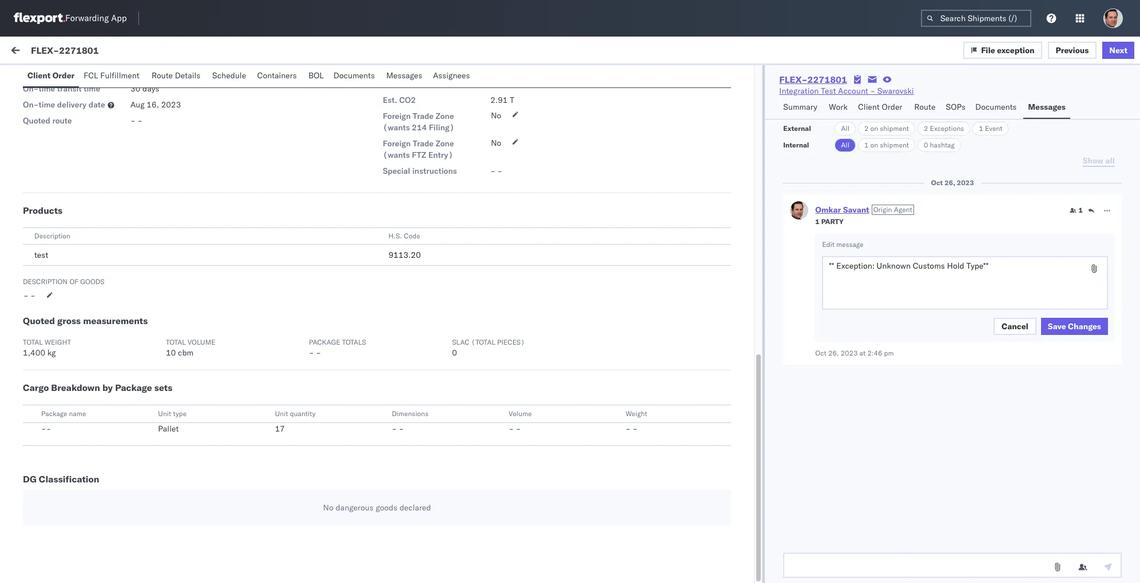Task type: describe. For each thing, give the bounding box(es) containing it.
1,400
[[23, 348, 45, 358]]

note
[[245, 434, 261, 444]]

dg
[[23, 474, 37, 485]]

package for package totals - -
[[309, 338, 341, 347]]

resize handle column header for related work item/shipment
[[1112, 96, 1125, 584]]

2 vertical spatial no
[[323, 503, 334, 513]]

0 horizontal spatial that
[[110, 423, 125, 433]]

on for 2
[[871, 124, 879, 133]]

4 pdt from the top
[[472, 350, 487, 360]]

2 horizontal spatial a
[[284, 371, 289, 381]]

pdt for omkar savant
[[472, 120, 487, 131]]

classification
[[39, 474, 99, 485]]

previous button
[[1048, 42, 1098, 59]]

transit
[[57, 84, 82, 94]]

omkar down gross
[[56, 329, 80, 339]]

0 inside slac (total pieces) 0
[[452, 348, 457, 358]]

when
[[34, 434, 54, 444]]

sets
[[154, 382, 173, 394]]

savant up commendation at top
[[82, 219, 106, 229]]

package totals - -
[[309, 338, 366, 358]]

code
[[404, 232, 421, 240]]

boat!
[[111, 293, 130, 303]]

(3)
[[50, 73, 65, 83]]

is
[[52, 371, 58, 381]]

filing
[[52, 238, 70, 249]]

1 horizontal spatial 0
[[924, 141, 929, 149]]

savant down quoted gross measurements
[[82, 329, 106, 339]]

oct 26, 2023, 2:44 pm pdt
[[385, 499, 487, 509]]

savant up party
[[844, 205, 870, 215]]

will inside we are notifying you that your shipment, k & k, devan has been delayed. this often occurs when unloading cargo takes longer than expected. please note that this may impact your shipment's final delivery date. we appreciate your understanding and will update you with
[[287, 445, 300, 455]]

bol button
[[304, 65, 329, 88]]

omkar savant button
[[816, 205, 870, 215]]

(0)
[[107, 73, 122, 83]]

time down internal (0)
[[84, 84, 100, 94]]

filing)
[[429, 122, 455, 133]]

1 vertical spatial flex-2271801
[[780, 74, 848, 85]]

all button for 2
[[835, 122, 856, 136]]

with inside we are notifying you that your shipment, k & k, devan has been delayed. this often occurs when unloading cargo takes longer than expected. please note that this may impact your shipment's final delivery date. we appreciate your understanding and will update you with
[[344, 445, 360, 455]]

oct down time
[[385, 120, 398, 131]]

external for external
[[784, 124, 812, 133]]

your up takes
[[127, 423, 143, 433]]

on- for on-time transit time
[[23, 84, 39, 94]]

no for foreign trade zone (wants ftz entry)
[[491, 138, 502, 148]]

details
[[175, 70, 201, 81]]

- - down weight
[[626, 424, 638, 434]]

1 horizontal spatial we
[[145, 445, 156, 455]]

1 vertical spatial delay
[[315, 497, 337, 507]]

appreciate
[[158, 445, 197, 455]]

0 horizontal spatial work
[[112, 47, 131, 57]]

on- for on-time delivery date
[[23, 100, 39, 110]]

unit for unit quantity
[[275, 410, 288, 418]]

file
[[982, 45, 996, 55]]

1 2:45 from the top
[[439, 350, 456, 360]]

party
[[822, 218, 844, 226]]

by
[[102, 382, 113, 394]]

zone for foreign trade zone (wants ftz entry)
[[436, 139, 454, 149]]

6 pdt from the top
[[472, 499, 487, 509]]

assignees button
[[429, 65, 477, 88]]

0 vertical spatial client order button
[[23, 65, 79, 88]]

route details button
[[147, 65, 208, 88]]

description for description of goods
[[23, 278, 68, 286]]

volume
[[188, 338, 216, 347]]

devan
[[208, 423, 230, 433]]

unit for unit type
[[158, 410, 171, 418]]

quoted route
[[23, 116, 72, 126]]

savant right of
[[82, 274, 106, 284]]

assignees
[[433, 70, 470, 81]]

omkar savant for whatever
[[56, 274, 106, 284]]

2.91
[[491, 95, 508, 105]]

your down expected.
[[199, 445, 215, 455]]

pm for omkar savant
[[458, 120, 470, 131]]

resize handle column header for message
[[366, 96, 380, 584]]

flexport insurance service
[[383, 52, 453, 73]]

1 horizontal spatial work
[[829, 102, 848, 112]]

goods for of
[[80, 278, 105, 286]]

h.s. code
[[389, 232, 421, 240]]

container
[[52, 68, 88, 78]]

origin
[[874, 206, 893, 214]]

pm for latent
[[458, 175, 470, 185]]

test
[[34, 250, 48, 260]]

1 for 1 event
[[980, 124, 984, 133]]

2.91 t
[[491, 95, 515, 105]]

description for description
[[34, 232, 70, 240]]

dangerous
[[336, 503, 374, 513]]

hashtag
[[930, 141, 955, 149]]

work for related
[[908, 99, 923, 108]]

your down occurs
[[339, 434, 355, 444]]

omkar savant for we
[[56, 403, 106, 414]]

oct down dimensions
[[385, 424, 398, 434]]

Search Shipments (/) text field
[[922, 10, 1032, 27]]

1 vertical spatial that
[[263, 434, 278, 444]]

message list
[[133, 73, 183, 83]]

we are notifying you that your shipment, k & k, devan has been delayed. this often occurs when unloading cargo takes longer than expected. please note that this may impact your shipment's final delivery date. we appreciate your understanding and will update you with
[[34, 423, 363, 455]]

3 458574 from the top
[[906, 563, 936, 573]]

1 party button
[[816, 216, 844, 227]]

no dangerous goods declared
[[323, 503, 431, 513]]

0 vertical spatial 2271801
[[59, 44, 99, 56]]

pdt for latent
[[472, 175, 487, 185]]

2 for 2 on shipment
[[865, 124, 869, 133]]

internal (0)
[[77, 73, 122, 83]]

cbm
[[178, 348, 194, 358]]

6 2023, from the top
[[414, 499, 437, 509]]

description of goods
[[23, 278, 105, 286]]

related
[[883, 99, 906, 108]]

3 resize handle column header from the left
[[863, 96, 877, 584]]

route details
[[152, 70, 201, 81]]

sops
[[947, 102, 966, 112]]

containers
[[257, 70, 297, 81]]

0 horizontal spatial documents button
[[329, 65, 382, 88]]

unit quantity
[[275, 410, 316, 418]]

t
[[510, 95, 515, 105]]

shipment's
[[34, 445, 74, 455]]

exception
[[998, 45, 1035, 55]]

create
[[259, 371, 282, 381]]

aug 16, 2023
[[131, 100, 181, 110]]

4:00
[[439, 230, 456, 240]]

1 horizontal spatial client order
[[859, 102, 903, 112]]

event
[[986, 124, 1003, 133]]

shipment for 2 on shipment
[[881, 124, 910, 133]]

commendation
[[79, 238, 133, 249]]

route for route
[[915, 102, 936, 112]]

458574 for oct 26, 2023, 4:23 pm pdt
[[906, 120, 936, 131]]

fcl fulfillment
[[84, 70, 139, 81]]

2 horizontal spatial internal
[[784, 141, 810, 149]]

omkar up 1 party button
[[816, 205, 842, 215]]

1 horizontal spatial client order button
[[854, 97, 910, 119]]

458574 for oct 26, 2023, 4:22 pm pdt
[[906, 175, 936, 185]]

quoted for quoted container count
[[23, 68, 50, 78]]

flexport
[[383, 52, 414, 62]]

pallet
[[158, 424, 179, 434]]

notifying
[[61, 423, 93, 433]]

been
[[247, 423, 265, 433]]

integration test account - swarovski
[[780, 86, 914, 96]]

great
[[66, 371, 85, 381]]

omkar up whatever
[[56, 274, 80, 284]]

next button
[[1103, 42, 1135, 59]]

import
[[86, 47, 110, 57]]

oct down 0 hashtag
[[932, 179, 944, 187]]

0 vertical spatial we
[[34, 423, 46, 433]]

1 for 1
[[1079, 206, 1084, 215]]

savant down cargo breakdown by package sets
[[82, 403, 106, 414]]

1854269
[[906, 230, 941, 240]]

package name
[[41, 410, 86, 418]]

carbon offset status
[[383, 79, 460, 89]]

carbon
[[383, 79, 410, 89]]

deal
[[87, 371, 103, 381]]

1 vertical spatial package
[[115, 382, 152, 394]]

often
[[317, 423, 336, 433]]

oct right package totals - -
[[385, 350, 398, 360]]

pm for i
[[458, 230, 470, 240]]

2023 for oct 26, 2023
[[958, 179, 975, 187]]

0 horizontal spatial order
[[53, 70, 75, 81]]

foreign for foreign trade zone (wants ftz entry)
[[383, 139, 411, 149]]

am
[[39, 238, 50, 249]]

quantity
[[290, 410, 316, 418]]

contract
[[154, 371, 184, 381]]

0 horizontal spatial a
[[60, 371, 64, 381]]

internal inside button
[[77, 73, 105, 83]]

2023 for aug 16, 2023
[[161, 100, 181, 110]]

2:46
[[868, 349, 883, 358]]

2023 for oct 26, 2023 at 2:46 pm
[[841, 349, 858, 358]]

with inside this is a great deal and with this contract established, we will create a lucrative partnership.
[[120, 371, 136, 381]]

0 vertical spatial client
[[27, 70, 51, 81]]

1 horizontal spatial documents button
[[971, 97, 1024, 119]]

0 vertical spatial delay
[[150, 348, 171, 359]]

breakdown
[[51, 382, 100, 394]]

unloading
[[56, 434, 92, 444]]

1 vertical spatial client
[[859, 102, 880, 112]]

documents for the leftmost documents button
[[334, 70, 375, 81]]

omkar down shipment's
[[56, 478, 80, 488]]

quoted for quoted gross measurements
[[23, 315, 55, 327]]

3 flex- 458574 from the top
[[882, 563, 936, 573]]

your left morale!
[[199, 238, 215, 249]]

- - up 30
[[131, 66, 143, 76]]

0 vertical spatial client order
[[27, 70, 75, 81]]

latent
[[34, 184, 58, 194]]

pm for we
[[458, 424, 470, 434]]

4 pm from the top
[[458, 350, 470, 360]]

omkar up filing
[[56, 219, 80, 229]]



Task type: locate. For each thing, give the bounding box(es) containing it.
measurements
[[83, 315, 148, 327]]

0 horizontal spatial route
[[152, 70, 173, 81]]

entry)
[[429, 150, 453, 160]]

1 foreign from the top
[[383, 111, 411, 121]]

volume
[[509, 410, 532, 418]]

oct left "declared"
[[385, 499, 398, 509]]

agent
[[894, 206, 913, 214]]

omkar savant origin agent
[[816, 205, 913, 215]]

order
[[53, 70, 75, 81], [882, 102, 903, 112]]

0 vertical spatial that
[[110, 423, 125, 433]]

this inside we are notifying you that your shipment, k & k, devan has been delayed. this often occurs when unloading cargo takes longer than expected. please note that this may impact your shipment's final delivery date. we appreciate your understanding and will update you with
[[280, 434, 293, 444]]

2 all from the top
[[842, 141, 850, 149]]

than
[[162, 434, 179, 444]]

0 horizontal spatial flex-2271801
[[31, 44, 99, 56]]

16,
[[147, 100, 159, 110]]

with up cargo breakdown by package sets
[[120, 371, 136, 381]]

2 trade from the top
[[413, 139, 434, 149]]

shipment down 2 on shipment on the right of the page
[[881, 141, 910, 149]]

0 horizontal spatial 2
[[865, 124, 869, 133]]

1 horizontal spatial 2271801
[[808, 74, 848, 85]]

1 horizontal spatial documents
[[976, 102, 1017, 112]]

flex- 458574 for oct 26, 2023, 4:23 pm pdt
[[882, 120, 936, 131]]

1 flex- 458574 from the top
[[882, 120, 936, 131]]

omkar down transit
[[56, 110, 80, 120]]

1 vertical spatial this
[[280, 434, 293, 444]]

2 foreign from the top
[[383, 139, 411, 149]]

we up when
[[34, 423, 46, 433]]

import work
[[86, 47, 131, 57]]

0 horizontal spatial client order button
[[23, 65, 79, 88]]

** Exception: Unknown Customs Hold Type** text field
[[823, 256, 1109, 310]]

total weight 1,400 kg
[[23, 338, 71, 358]]

3 omkar savant from the top
[[56, 274, 106, 284]]

2023, for we
[[414, 424, 437, 434]]

0 vertical spatial package
[[309, 338, 341, 347]]

--
[[41, 424, 51, 434]]

this left is
[[34, 371, 50, 381]]

6 omkar savant from the top
[[56, 478, 106, 488]]

oct left code on the left of the page
[[385, 230, 398, 240]]

5 omkar savant from the top
[[56, 403, 106, 414]]

2271801
[[59, 44, 99, 56], [808, 74, 848, 85]]

(wants inside the foreign trade zone (wants ftz entry)
[[383, 150, 410, 160]]

4:23
[[439, 120, 456, 131]]

your left boat!
[[93, 293, 109, 303]]

delivery inside we are notifying you that your shipment, k & k, devan has been delayed. this often occurs when unloading cargo takes longer than expected. please note that this may impact your shipment's final delivery date. we appreciate your understanding and will update you with
[[94, 445, 122, 455]]

0 vertical spatial will
[[245, 371, 257, 381]]

unit type
[[158, 410, 187, 418]]

flex-2271801 up quoted container count on the left top of the page
[[31, 44, 99, 56]]

resize handle column header for time
[[615, 96, 628, 584]]

0 horizontal spatial goods
[[80, 278, 105, 286]]

resize handle column header
[[366, 96, 380, 584], [615, 96, 628, 584], [863, 96, 877, 584], [1112, 96, 1125, 584]]

2271801 up container
[[59, 44, 99, 56]]

0 horizontal spatial package
[[41, 410, 67, 418]]

1 vertical spatial we
[[145, 445, 156, 455]]

oct 26, 2023, 2:45 pm pdt down dimensions
[[385, 424, 487, 434]]

client order up on-time transit time
[[27, 70, 75, 81]]

1 vertical spatial route
[[915, 102, 936, 112]]

omkar savant down quoted gross measurements
[[56, 329, 106, 339]]

0 horizontal spatial client
[[27, 70, 51, 81]]

oct left at
[[816, 349, 827, 358]]

zone inside the foreign trade zone (wants ftz entry)
[[436, 139, 454, 149]]

1 on from the top
[[871, 124, 879, 133]]

file exception button
[[964, 42, 1043, 59], [964, 42, 1043, 59]]

on up 1 on shipment
[[871, 124, 879, 133]]

flex- 1854269
[[882, 230, 941, 240]]

date
[[89, 100, 105, 110]]

3 quoted from the top
[[23, 315, 55, 327]]

0 horizontal spatial internal
[[34, 520, 62, 530]]

1 horizontal spatial message
[[133, 73, 167, 83]]

on- down external (3)
[[23, 84, 39, 94]]

delivery down cargo in the left of the page
[[94, 445, 122, 455]]

2 unit from the left
[[275, 410, 288, 418]]

1 pm from the top
[[458, 120, 470, 131]]

0 vertical spatial shipment
[[881, 124, 910, 133]]

2 omkar savant from the top
[[56, 219, 106, 229]]

2023
[[161, 100, 181, 110], [958, 179, 975, 187], [841, 349, 858, 358]]

status
[[436, 79, 460, 89]]

message list button
[[128, 68, 187, 90]]

oct 26, 2023, 2:45 pm pdt down slac
[[385, 350, 487, 360]]

0 vertical spatial this
[[138, 371, 152, 381]]

1 horizontal spatial 2
[[924, 124, 929, 133]]

0 left hashtag
[[924, 141, 929, 149]]

trade for 214
[[413, 111, 434, 121]]

2 oct 26, 2023, 2:45 pm pdt from the top
[[385, 424, 487, 434]]

enrolled
[[506, 79, 536, 89]]

(wants for foreign trade zone (wants ftz entry)
[[383, 150, 410, 160]]

that down delayed.
[[263, 434, 278, 444]]

2 on from the top
[[871, 141, 879, 149]]

work right import
[[112, 47, 131, 57]]

final
[[76, 445, 92, 455]]

0 vertical spatial 0
[[924, 141, 929, 149]]

- - down description of goods
[[23, 291, 35, 301]]

trade inside the foreign trade zone (wants 214 filing)
[[413, 111, 434, 121]]

2:45
[[439, 350, 456, 360], [439, 424, 456, 434]]

bol
[[309, 70, 324, 81]]

quoted gross measurements
[[23, 315, 148, 327]]

integration
[[780, 86, 819, 96]]

0 horizontal spatial 0
[[452, 348, 457, 358]]

1 horizontal spatial with
[[344, 445, 360, 455]]

1 vertical spatial zone
[[436, 139, 454, 149]]

1 2023, from the top
[[414, 120, 437, 131]]

goods left "declared"
[[376, 503, 398, 513]]

1 vertical spatial 2271801
[[808, 74, 848, 85]]

flex-2271801
[[31, 44, 99, 56], [780, 74, 848, 85]]

delay down update
[[315, 497, 337, 507]]

will down 'may'
[[287, 445, 300, 455]]

all button for 1
[[835, 139, 856, 152]]

0 horizontal spatial external
[[18, 73, 48, 83]]

0 horizontal spatial documents
[[334, 70, 375, 81]]

1 horizontal spatial messages button
[[1024, 97, 1071, 119]]

0 down slac
[[452, 348, 457, 358]]

on down 2 on shipment on the right of the page
[[871, 141, 879, 149]]

and inside this is a great deal and with this contract established, we will create a lucrative partnership.
[[105, 371, 118, 381]]

trade for ftz
[[413, 139, 434, 149]]

1 458574 from the top
[[906, 120, 936, 131]]

- - down dimensions
[[392, 424, 404, 434]]

on- up quoted route
[[23, 100, 39, 110]]

a right filing
[[72, 238, 76, 249]]

delay up contract
[[150, 348, 171, 359]]

internal (0) button
[[72, 68, 128, 90]]

1 vertical spatial shipment
[[881, 141, 910, 149]]

has
[[232, 423, 245, 433]]

1 vertical spatial with
[[344, 445, 360, 455]]

summary
[[784, 102, 818, 112]]

1 on- from the top
[[23, 84, 39, 94]]

quoted left route on the top left of the page
[[23, 116, 50, 126]]

0 horizontal spatial we
[[34, 423, 46, 433]]

0 horizontal spatial with
[[120, 371, 136, 381]]

4 2023, from the top
[[414, 350, 437, 360]]

1 (wants from the top
[[383, 122, 410, 133]]

0 vertical spatial messages
[[387, 70, 423, 81]]

this inside we are notifying you that your shipment, k & k, devan has been delayed. this often occurs when unloading cargo takes longer than expected. please note that this may impact your shipment's final delivery date. we appreciate your understanding and will update you with
[[300, 423, 315, 433]]

import work button
[[81, 37, 135, 68]]

0 horizontal spatial delay
[[150, 348, 171, 359]]

1 omkar savant from the top
[[56, 110, 106, 120]]

2 up 1 on shipment
[[865, 124, 869, 133]]

external for external (3)
[[18, 73, 48, 83]]

omkar savant for oct 26, 2023, 4:23 pm pdt
[[56, 110, 106, 120]]

- - down aug
[[131, 116, 143, 126]]

weight
[[626, 410, 648, 418]]

quoted down whatever
[[23, 315, 55, 327]]

1 horizontal spatial a
[[72, 238, 76, 249]]

time for delivery
[[39, 100, 55, 110]]

savant right route on the top left of the page
[[82, 110, 106, 120]]

flexport. image
[[14, 13, 65, 24]]

1 quoted from the top
[[23, 68, 50, 78]]

date.
[[124, 445, 143, 455]]

3 2023, from the top
[[414, 230, 437, 240]]

integration test account - swarovski link
[[780, 85, 914, 97]]

0 vertical spatial flex-2271801
[[31, 44, 99, 56]]

on for 1
[[871, 141, 879, 149]]

1 horizontal spatial you
[[329, 445, 342, 455]]

5 pdt from the top
[[472, 424, 487, 434]]

and down 17 on the bottom of page
[[272, 445, 285, 455]]

no
[[491, 110, 502, 121], [491, 138, 502, 148], [323, 503, 334, 513]]

2023, for i
[[414, 230, 437, 240]]

your boat!
[[93, 293, 130, 303]]

1 trade from the top
[[413, 111, 434, 121]]

order up on-time transit time
[[53, 70, 75, 81]]

2 (wants from the top
[[383, 150, 410, 160]]

oct 26, 2023
[[932, 179, 975, 187]]

unit up shipment,
[[158, 410, 171, 418]]

this left contract
[[138, 371, 152, 381]]

-
[[131, 66, 135, 76], [138, 66, 143, 76], [871, 86, 876, 96], [131, 116, 135, 126], [138, 116, 143, 126], [491, 166, 496, 176], [498, 166, 503, 176], [633, 230, 638, 240], [23, 291, 28, 301], [31, 291, 35, 301], [309, 348, 314, 358], [316, 348, 321, 358], [633, 424, 638, 434], [41, 424, 46, 434], [46, 424, 51, 434], [392, 424, 397, 434], [399, 424, 404, 434], [509, 424, 514, 434], [516, 424, 521, 434], [626, 424, 631, 434], [633, 424, 638, 434]]

2 for 2 exceptions
[[924, 124, 929, 133]]

4 resize handle column header from the left
[[1112, 96, 1125, 584]]

0 horizontal spatial this
[[138, 371, 152, 381]]

package right by
[[115, 382, 152, 394]]

2 quoted from the top
[[23, 116, 50, 126]]

0 vertical spatial you
[[95, 423, 108, 433]]

2 pdt from the top
[[472, 175, 487, 185]]

understanding
[[217, 445, 269, 455]]

to
[[159, 238, 166, 249]]

1 for 1 on shipment
[[865, 141, 869, 149]]

client order down swarovski
[[859, 102, 903, 112]]

2 pm from the top
[[458, 175, 470, 185]]

2 resize handle column header from the left
[[615, 96, 628, 584]]

1 horizontal spatial work
[[908, 99, 923, 108]]

1 all button from the top
[[835, 122, 856, 136]]

0 horizontal spatial will
[[245, 371, 257, 381]]

savant down final
[[82, 478, 106, 488]]

time for transit
[[39, 84, 55, 94]]

pdt for we
[[472, 424, 487, 434]]

1 vertical spatial internal
[[784, 141, 810, 149]]

impact
[[312, 434, 337, 444]]

this inside this is a great deal and with this contract established, we will create a lucrative partnership.
[[34, 371, 50, 381]]

time up quoted route
[[39, 100, 55, 110]]

oct down the foreign trade zone (wants ftz entry)
[[385, 175, 398, 185]]

0 vertical spatial message
[[133, 73, 167, 83]]

5 pm from the top
[[458, 424, 470, 434]]

and inside we are notifying you that your shipment, k & k, devan has been delayed. this often occurs when unloading cargo takes longer than expected. please note that this may impact your shipment's final delivery date. we appreciate your understanding and will update you with
[[272, 445, 285, 455]]

documents button
[[329, 65, 382, 88], [971, 97, 1024, 119]]

4 omkar savant from the top
[[56, 329, 106, 339]]

2 2:45 from the top
[[439, 424, 456, 434]]

0 vertical spatial 2:45
[[439, 350, 456, 360]]

- - down volume
[[509, 424, 521, 434]]

2 zone from the top
[[436, 139, 454, 149]]

time
[[385, 99, 401, 108]]

2 shipment from the top
[[881, 141, 910, 149]]

2 2023, from the top
[[414, 175, 437, 185]]

est. co2
[[383, 95, 416, 105]]

shipment for 1 on shipment
[[881, 141, 910, 149]]

of
[[69, 278, 79, 286]]

message inside message list button
[[133, 73, 167, 83]]

package for package name
[[41, 410, 67, 418]]

total up 10
[[166, 338, 186, 347]]

1 all from the top
[[842, 124, 850, 133]]

1 resize handle column header from the left
[[366, 96, 380, 584]]

route button
[[910, 97, 942, 119]]

foreign up special
[[383, 139, 411, 149]]

10
[[166, 348, 176, 358]]

oct
[[385, 120, 398, 131], [385, 175, 398, 185], [932, 179, 944, 187], [385, 230, 398, 240], [816, 349, 827, 358], [385, 350, 398, 360], [385, 424, 398, 434], [385, 499, 398, 509]]

0 vertical spatial flex- 458574
[[882, 120, 936, 131]]

established,
[[186, 371, 231, 381]]

1 horizontal spatial goods
[[376, 503, 398, 513]]

1 shipment from the top
[[881, 124, 910, 133]]

1 horizontal spatial internal
[[77, 73, 105, 83]]

0 horizontal spatial unit
[[158, 410, 171, 418]]

time down external (3)
[[39, 84, 55, 94]]

0 vertical spatial messages button
[[382, 65, 429, 88]]

oct 26, 2023, 4:00 pm pdt
[[385, 230, 487, 240]]

2
[[865, 124, 869, 133], [924, 124, 929, 133]]

0 vertical spatial this
[[34, 371, 50, 381]]

message for message
[[35, 99, 63, 108]]

a right is
[[60, 371, 64, 381]]

0 horizontal spatial 2023
[[161, 100, 181, 110]]

3 pm from the top
[[458, 230, 470, 240]]

1 vertical spatial this
[[300, 423, 315, 433]]

client down account on the top right of the page
[[859, 102, 880, 112]]

2023, for omkar savant
[[414, 120, 437, 131]]

all for 2
[[842, 124, 850, 133]]

flex- 458574 for oct 26, 2023, 4:22 pm pdt
[[882, 175, 936, 185]]

2 all button from the top
[[835, 139, 856, 152]]

type
[[173, 410, 187, 418]]

0 vertical spatial (wants
[[383, 122, 410, 133]]

1 vertical spatial 2023
[[958, 179, 975, 187]]

1 vertical spatial all button
[[835, 139, 856, 152]]

2 horizontal spatial package
[[309, 338, 341, 347]]

1 vertical spatial trade
[[413, 139, 434, 149]]

0 vertical spatial documents button
[[329, 65, 382, 88]]

- - right the 4:22
[[491, 166, 503, 176]]

message up quoted route
[[35, 99, 63, 108]]

quoted
[[23, 68, 50, 78], [23, 116, 50, 126], [23, 315, 55, 327]]

2 vertical spatial 2023
[[841, 349, 858, 358]]

2 on- from the top
[[23, 100, 39, 110]]

item/shipment
[[925, 99, 972, 108]]

this up 'may'
[[300, 423, 315, 433]]

changes
[[1069, 322, 1102, 332]]

1 vertical spatial on
[[871, 141, 879, 149]]

1 total from the left
[[23, 338, 43, 347]]

total for total weight 1,400 kg
[[23, 338, 43, 347]]

all for 1
[[842, 141, 850, 149]]

totals
[[342, 338, 366, 347]]

we
[[233, 371, 243, 381]]

unit
[[158, 410, 171, 418], [275, 410, 288, 418]]

documents for rightmost documents button
[[976, 102, 1017, 112]]

cancel
[[1002, 322, 1029, 332]]

work right "related"
[[908, 99, 923, 108]]

1 horizontal spatial this
[[300, 423, 315, 433]]

forwarding app
[[65, 13, 127, 24]]

description
[[34, 232, 70, 240], [23, 278, 68, 286]]

time
[[39, 84, 55, 94], [84, 84, 100, 94], [39, 100, 55, 110]]

containers button
[[253, 65, 304, 88]]

0 horizontal spatial delivery
[[57, 100, 87, 110]]

flex-2271801 up integration
[[780, 74, 848, 85]]

with
[[120, 371, 136, 381], [344, 445, 360, 455]]

foreign inside the foreign trade zone (wants ftz entry)
[[383, 139, 411, 149]]

quoted down my work
[[23, 68, 50, 78]]

work up external (3)
[[33, 44, 62, 60]]

external left the (3)
[[18, 73, 48, 83]]

1 2 from the left
[[865, 124, 869, 133]]

(wants for foreign trade zone (wants 214 filing)
[[383, 122, 410, 133]]

that up takes
[[110, 423, 125, 433]]

package inside package totals - -
[[309, 338, 341, 347]]

forwarding
[[65, 13, 109, 24]]

zone inside the foreign trade zone (wants 214 filing)
[[436, 111, 454, 121]]

quoted for quoted route
[[23, 116, 50, 126]]

will inside this is a great deal and with this contract established, we will create a lucrative partnership.
[[245, 371, 257, 381]]

foreign down time
[[383, 111, 411, 121]]

goods for dangerous
[[376, 503, 398, 513]]

flex- 458574
[[882, 120, 936, 131], [882, 175, 936, 185], [882, 563, 936, 573]]

omkar savant for i
[[56, 219, 106, 229]]

omkar savant up filing
[[56, 219, 106, 229]]

1 for 1 party
[[816, 218, 820, 226]]

message
[[837, 240, 864, 249]]

latent messaging test.
[[34, 184, 117, 194]]

no for foreign trade zone (wants 214 filing)
[[491, 110, 502, 121]]

zone for foreign trade zone (wants 214 filing)
[[436, 111, 454, 121]]

omkar savant up notifying
[[56, 403, 106, 414]]

count
[[90, 68, 111, 78]]

pdt for i
[[472, 230, 487, 240]]

on-time delivery date
[[23, 100, 105, 110]]

fulfillment
[[100, 70, 139, 81]]

route inside button
[[152, 70, 173, 81]]

1 horizontal spatial total
[[166, 338, 186, 347]]

route for route details
[[152, 70, 173, 81]]

1 vertical spatial work
[[829, 102, 848, 112]]

1 horizontal spatial delay
[[315, 497, 337, 507]]

1 vertical spatial external
[[784, 124, 812, 133]]

app
[[111, 13, 127, 24]]

message up 'days'
[[133, 73, 167, 83]]

1 oct 26, 2023, 2:45 pm pdt from the top
[[385, 350, 487, 360]]

0 vertical spatial all
[[842, 124, 850, 133]]

message for message list
[[133, 73, 167, 83]]

dimensions
[[392, 410, 429, 418]]

2 down route 'button'
[[924, 124, 929, 133]]

list
[[168, 73, 183, 83]]

work down the integration test account - swarovski link
[[829, 102, 848, 112]]

2023, for latent
[[414, 175, 437, 185]]

1 horizontal spatial order
[[882, 102, 903, 112]]

pieces)
[[498, 338, 525, 347]]

i
[[34, 238, 37, 249]]

1 horizontal spatial this
[[280, 434, 293, 444]]

1 horizontal spatial route
[[915, 102, 936, 112]]

ftz
[[412, 150, 427, 160]]

1 unit from the left
[[158, 410, 171, 418]]

0 vertical spatial trade
[[413, 111, 434, 121]]

1 vertical spatial documents
[[976, 102, 1017, 112]]

1 horizontal spatial flex-2271801
[[780, 74, 848, 85]]

goods right of
[[80, 278, 105, 286]]

1 vertical spatial oct 26, 2023, 2:45 pm pdt
[[385, 424, 487, 434]]

2 flex- 458574 from the top
[[882, 175, 936, 185]]

6 pm from the top
[[458, 499, 470, 509]]

omkar savant down final
[[56, 478, 106, 488]]

0 vertical spatial quoted
[[23, 68, 50, 78]]

foreign for foreign trade zone (wants 214 filing)
[[383, 111, 411, 121]]

1 horizontal spatial package
[[115, 382, 152, 394]]

delivery down transit
[[57, 100, 87, 110]]

order down swarovski
[[882, 102, 903, 112]]

report
[[135, 238, 157, 249]]

1 vertical spatial goods
[[376, 503, 398, 513]]

3 pdt from the top
[[472, 230, 487, 240]]

on-time transit time
[[23, 84, 100, 94]]

1 horizontal spatial messages
[[1029, 102, 1066, 112]]

(wants inside the foreign trade zone (wants 214 filing)
[[383, 122, 410, 133]]

1 vertical spatial work
[[908, 99, 923, 108]]

package left totals
[[309, 338, 341, 347]]

(wants up special
[[383, 150, 410, 160]]

1 vertical spatial on-
[[23, 100, 39, 110]]

this down delayed.
[[280, 434, 293, 444]]

omkar up notifying
[[56, 403, 80, 414]]

update
[[302, 445, 327, 455]]

0 horizontal spatial client order
[[27, 70, 75, 81]]

total up 1,400 at bottom
[[23, 338, 43, 347]]

will right we
[[245, 371, 257, 381]]

external inside external (3) button
[[18, 73, 48, 83]]

0 horizontal spatial messages button
[[382, 65, 429, 88]]

2 458574 from the top
[[906, 175, 936, 185]]

0 vertical spatial work
[[112, 47, 131, 57]]

offset
[[412, 79, 434, 89]]

test
[[821, 86, 837, 96]]

None text field
[[784, 554, 1123, 579]]

shipment,
[[145, 423, 181, 433]]

shipment up 1 on shipment
[[881, 124, 910, 133]]

2 vertical spatial package
[[41, 410, 67, 418]]

on-
[[23, 84, 39, 94], [23, 100, 39, 110]]

this
[[34, 371, 50, 381], [300, 423, 315, 433]]

1 pdt from the top
[[472, 120, 487, 131]]

my
[[11, 44, 30, 60]]

0 horizontal spatial you
[[95, 423, 108, 433]]

external down summary button
[[784, 124, 812, 133]]

description up test
[[34, 232, 70, 240]]

route inside 'button'
[[915, 102, 936, 112]]

external (3)
[[18, 73, 65, 83]]

trade up ftz
[[413, 139, 434, 149]]

a right create
[[284, 371, 289, 381]]

2 total from the left
[[166, 338, 186, 347]]

total inside total weight 1,400 kg
[[23, 338, 43, 347]]

work for my
[[33, 44, 62, 60]]

foreign inside the foreign trade zone (wants 214 filing)
[[383, 111, 411, 121]]

omkar savant down transit
[[56, 110, 106, 120]]

this inside this is a great deal and with this contract established, we will create a lucrative partnership.
[[138, 371, 152, 381]]

1 horizontal spatial and
[[272, 445, 285, 455]]

trade inside the foreign trade zone (wants ftz entry)
[[413, 139, 434, 149]]

0 horizontal spatial this
[[34, 371, 50, 381]]

total for total volume
[[166, 338, 186, 347]]

morale!
[[217, 238, 244, 249]]

please
[[219, 434, 243, 444]]

your
[[199, 238, 215, 249], [93, 293, 109, 303], [127, 423, 143, 433], [339, 434, 355, 444], [199, 445, 215, 455]]

0 vertical spatial delivery
[[57, 100, 87, 110]]

1 zone from the top
[[436, 111, 454, 121]]

we down longer
[[145, 445, 156, 455]]

5 2023, from the top
[[414, 424, 437, 434]]

2 2 from the left
[[924, 124, 929, 133]]

0 horizontal spatial messages
[[387, 70, 423, 81]]

omkar savant up whatever
[[56, 274, 106, 284]]

1 vertical spatial order
[[882, 102, 903, 112]]



Task type: vqa. For each thing, say whether or not it's contained in the screenshot.
Search Shipments (/) text box
yes



